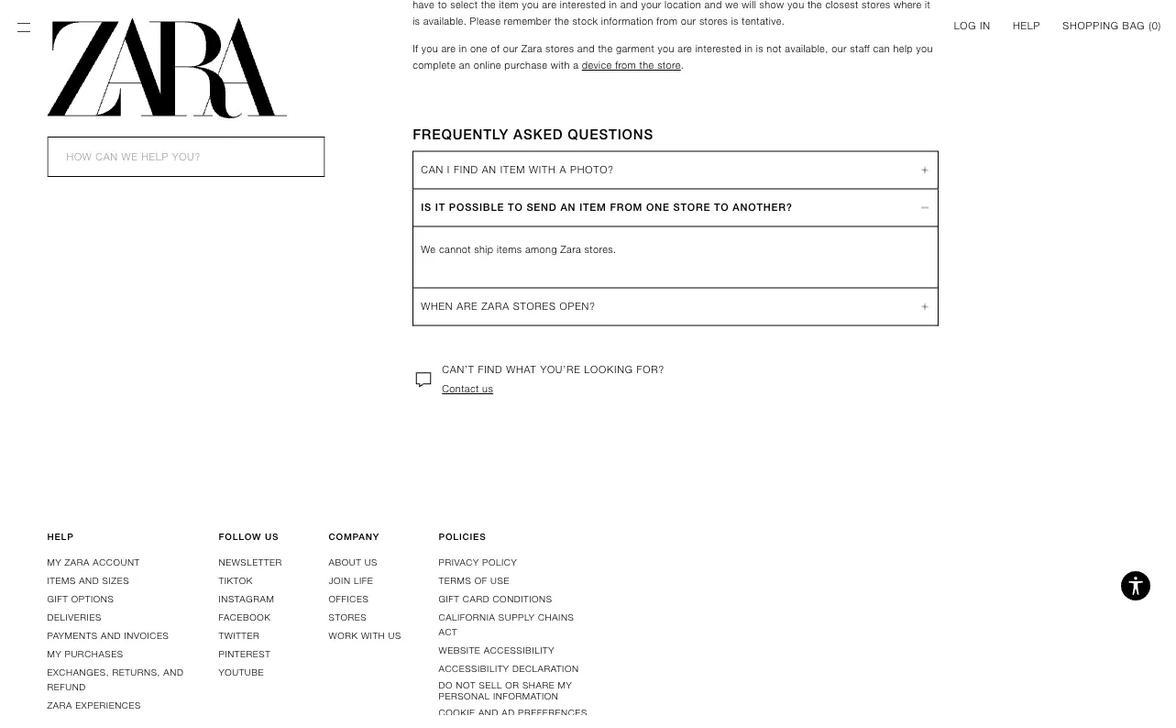 Task type: vqa. For each thing, say whether or not it's contained in the screenshot.
YOUTUBE
yes



Task type: locate. For each thing, give the bounding box(es) containing it.
0 horizontal spatial to
[[508, 202, 523, 213]]

my zara account items and sizes gift options deliveries payments and invoices my purchases exchanges, returns, and refund zara experiences
[[47, 557, 184, 711]]

1 vertical spatial my
[[47, 648, 62, 659]]

you right if
[[421, 43, 438, 54]]

zara inside if you are in one of our zara stores and the garment you are interested in is not available, our staff can help you complete an online purchase with a
[[521, 43, 542, 54]]

is it possible to send an item from one store to another? button
[[414, 189, 938, 227]]

0 vertical spatial item
[[500, 164, 526, 175]]

privacy
[[439, 557, 479, 568]]

zara down refund
[[47, 700, 72, 711]]

my down payments
[[47, 648, 62, 659]]

experiences
[[75, 700, 141, 711]]

with right work on the left bottom of page
[[361, 630, 385, 641]]

0 status
[[1152, 20, 1158, 31]]

can
[[421, 164, 444, 175]]

0 horizontal spatial are
[[441, 43, 456, 54]]

an right find
[[482, 164, 497, 175]]

california
[[439, 612, 496, 623]]

we
[[421, 244, 436, 255]]

about us join life offices stores work with us
[[329, 557, 402, 641]]

in left the one
[[459, 43, 467, 54]]

to right store
[[714, 202, 729, 213]]

plus image inside when are zara stores open? dropdown button
[[920, 296, 931, 318]]

you're
[[540, 364, 581, 375]]

is it possible to send an item from one store to another?
[[421, 202, 793, 213]]

2 plus image from the top
[[920, 296, 931, 318]]

card
[[463, 593, 490, 604]]

1 horizontal spatial an
[[561, 202, 576, 213]]

0 vertical spatial with
[[551, 59, 570, 71]]

0 vertical spatial my
[[47, 557, 62, 568]]

1 vertical spatial accessibility
[[439, 663, 509, 674]]

accessibility image
[[1118, 568, 1154, 604]]

the down garment
[[640, 59, 654, 71]]

1 in from the left
[[459, 43, 467, 54]]

shopping bag ( 0 )
[[1063, 20, 1162, 31]]

if
[[413, 43, 418, 54]]

and
[[79, 575, 99, 586], [101, 630, 121, 641], [164, 667, 184, 678]]

0
[[1152, 20, 1158, 31]]

with inside if you are in one of our zara stores and the garment you are interested in is not available, our staff can help you complete an online purchase with a
[[551, 59, 570, 71]]

zara up purchase
[[521, 43, 542, 54]]

zara
[[482, 301, 510, 312], [65, 557, 90, 568], [47, 700, 72, 711]]

follow us
[[219, 531, 279, 542]]

2 our from the left
[[832, 43, 847, 54]]

facebook link
[[219, 612, 271, 623]]

when are zara stores open?
[[421, 301, 596, 312]]

open menu image
[[15, 18, 33, 37]]

0 horizontal spatial an
[[482, 164, 497, 175]]

help
[[893, 43, 913, 54]]

and up options
[[79, 575, 99, 586]]

zara inside dropdown button
[[482, 301, 510, 312]]

are up .
[[678, 43, 692, 54]]

0 horizontal spatial and
[[79, 575, 99, 586]]

open?
[[560, 301, 596, 312]]

shopping
[[1063, 20, 1119, 31]]

garment
[[616, 43, 655, 54]]

do
[[439, 680, 453, 691]]

0 horizontal spatial with
[[361, 630, 385, 641]]

us inside can't find what you're looking for? contact us
[[482, 383, 493, 395]]

zara left stores.
[[561, 244, 581, 255]]

.
[[681, 59, 684, 71]]

accessibility up not
[[439, 663, 509, 674]]

1 horizontal spatial zara
[[561, 244, 581, 255]]

ship
[[474, 244, 494, 255]]

you right help
[[916, 43, 933, 54]]

an right send
[[561, 202, 576, 213]]

our left staff
[[832, 43, 847, 54]]

1 vertical spatial less image
[[914, 301, 936, 312]]

zara
[[521, 43, 542, 54], [561, 244, 581, 255]]

0 horizontal spatial item
[[500, 164, 526, 175]]

stores
[[513, 301, 556, 312]]

about us link
[[329, 557, 378, 568]]

1 vertical spatial an
[[561, 202, 576, 213]]

0 vertical spatial and
[[79, 575, 99, 586]]

an inside dropdown button
[[482, 164, 497, 175]]

zara up the items and sizes link
[[65, 557, 90, 568]]

with left the a
[[551, 59, 570, 71]]

help up my zara account link
[[47, 531, 74, 542]]

0 horizontal spatial help
[[47, 531, 74, 542]]

with inside the about us join life offices stores work with us
[[361, 630, 385, 641]]

help right in
[[1013, 20, 1041, 31]]

supply
[[499, 612, 535, 623]]

1 horizontal spatial to
[[714, 202, 729, 213]]

are up complete
[[441, 43, 456, 54]]

work
[[329, 630, 358, 641]]

0 vertical spatial the
[[598, 43, 613, 54]]

1 vertical spatial and
[[101, 630, 121, 641]]

0 vertical spatial an
[[482, 164, 497, 175]]

0 vertical spatial help
[[1013, 20, 1041, 31]]

0 vertical spatial less image
[[920, 196, 931, 218]]

can i find an item with a photo?
[[421, 164, 614, 175]]

1 horizontal spatial item
[[580, 202, 607, 213]]

less image inside is it possible to send an item from one store to another? "dropdown button"
[[920, 196, 931, 218]]

frequently
[[413, 126, 509, 142]]

gift
[[439, 593, 460, 604]]

0 horizontal spatial in
[[459, 43, 467, 54]]

one
[[470, 43, 488, 54]]

sell
[[479, 680, 502, 691]]

less image
[[920, 196, 931, 218], [914, 301, 936, 312]]

zara right are
[[482, 301, 510, 312]]

device from the store .
[[582, 59, 684, 71]]

2 my from the top
[[47, 648, 62, 659]]

item inside dropdown button
[[500, 164, 526, 175]]

accessibility up accessibility declaration link
[[484, 645, 555, 656]]

of
[[475, 575, 487, 586]]

1 vertical spatial with
[[361, 630, 385, 641]]

information
[[493, 691, 559, 702]]

1 my from the top
[[47, 557, 62, 568]]

items and sizes link
[[47, 575, 129, 586]]

stores link
[[329, 612, 367, 623]]

1 horizontal spatial in
[[745, 43, 753, 54]]

website
[[439, 645, 481, 656]]

an inside "dropdown button"
[[561, 202, 576, 213]]

plus image
[[920, 159, 931, 181], [920, 296, 931, 318]]

when are zara stores open? button
[[414, 288, 938, 325]]

can't find what you're looking for? contact us
[[442, 364, 665, 395]]

policy
[[482, 557, 517, 568]]

0 horizontal spatial you
[[421, 43, 438, 54]]

photo?
[[570, 164, 614, 175]]

item
[[500, 164, 526, 175], [580, 202, 607, 213]]

share
[[523, 680, 555, 691]]

1 horizontal spatial our
[[832, 43, 847, 54]]

log in
[[954, 20, 991, 31]]

our right the of
[[503, 43, 518, 54]]

join
[[329, 575, 351, 586]]

2 horizontal spatial you
[[916, 43, 933, 54]]

in left is
[[745, 43, 753, 54]]

my purchases link
[[47, 648, 123, 659]]

How can we help you? search field
[[47, 137, 325, 177]]

what
[[506, 364, 537, 375]]

exchanges,
[[47, 667, 109, 678]]

us down find
[[482, 383, 493, 395]]

company
[[329, 531, 380, 542]]

1 to from the left
[[508, 202, 523, 213]]

my up items
[[47, 557, 62, 568]]

about
[[329, 557, 362, 568]]

you up the store on the right
[[658, 43, 675, 54]]

1 horizontal spatial with
[[551, 59, 570, 71]]

the up device at top
[[598, 43, 613, 54]]

0 horizontal spatial zara
[[521, 43, 542, 54]]

0 vertical spatial zara
[[521, 43, 542, 54]]

options
[[71, 593, 114, 604]]

and up purchases
[[101, 630, 121, 641]]

2 vertical spatial and
[[164, 667, 184, 678]]

purchases
[[65, 648, 123, 659]]

we cannot ship items among zara stores.
[[421, 244, 616, 255]]

and right returns,
[[164, 667, 184, 678]]

to left send
[[508, 202, 523, 213]]

from
[[615, 59, 636, 71]]

looking
[[584, 364, 633, 375]]

send
[[527, 202, 557, 213]]

payments
[[47, 630, 98, 641]]

zara logo united states. image
[[47, 18, 287, 118]]

tiktok link
[[219, 575, 253, 586]]

us
[[482, 383, 493, 395], [265, 531, 279, 542], [365, 557, 378, 568], [388, 630, 402, 641]]

item inside "dropdown button"
[[580, 202, 607, 213]]

1 plus image from the top
[[920, 159, 931, 181]]

not
[[456, 680, 476, 691]]

0 vertical spatial plus image
[[920, 159, 931, 181]]

item left with
[[500, 164, 526, 175]]

plus image for can i find an item with a photo?
[[920, 159, 931, 181]]

us right work on the left bottom of page
[[388, 630, 402, 641]]

0 horizontal spatial the
[[598, 43, 613, 54]]

another?
[[733, 202, 793, 213]]

1 horizontal spatial and
[[101, 630, 121, 641]]

item left from
[[580, 202, 607, 213]]

available,
[[785, 43, 829, 54]]

is it possible to send an item from one store to another? region
[[414, 227, 938, 287]]

a
[[573, 59, 579, 71]]

1 vertical spatial item
[[580, 202, 607, 213]]

asked
[[514, 126, 563, 142]]

0 horizontal spatial our
[[503, 43, 518, 54]]

bag
[[1123, 20, 1145, 31]]

1 horizontal spatial you
[[658, 43, 675, 54]]

can't
[[442, 364, 475, 375]]

1 horizontal spatial are
[[678, 43, 692, 54]]

device from the store link
[[582, 59, 681, 71]]

1 you from the left
[[421, 43, 438, 54]]

are
[[441, 43, 456, 54], [678, 43, 692, 54]]

1 vertical spatial the
[[640, 59, 654, 71]]

0 vertical spatial zara
[[482, 301, 510, 312]]

our
[[503, 43, 518, 54], [832, 43, 847, 54]]

accessibility
[[484, 645, 555, 656], [439, 663, 509, 674]]

stores
[[329, 612, 367, 623]]

less image
[[914, 164, 936, 175]]

life
[[354, 575, 373, 586]]

us right follow at the bottom of page
[[265, 531, 279, 542]]

policies
[[439, 531, 486, 542]]

1 vertical spatial zara
[[561, 244, 581, 255]]

1 vertical spatial plus image
[[920, 296, 931, 318]]



Task type: describe. For each thing, give the bounding box(es) containing it.
can i find an item with a photo? button
[[414, 152, 938, 188]]

0 vertical spatial accessibility
[[484, 645, 555, 656]]

is
[[421, 202, 432, 213]]

gift card conditions link
[[439, 593, 552, 604]]

possible
[[449, 202, 504, 213]]

2 vertical spatial zara
[[47, 700, 72, 711]]

1 are from the left
[[441, 43, 456, 54]]

2 horizontal spatial and
[[164, 667, 184, 678]]

accessibility declaration link
[[439, 663, 579, 674]]

tiktok
[[219, 575, 253, 586]]

account
[[93, 557, 140, 568]]

offices
[[329, 593, 369, 604]]

when
[[421, 301, 453, 312]]

availability of an in-store item element
[[413, 0, 939, 88]]

newsletter
[[219, 557, 282, 568]]

plus image for when are zara stores open?
[[920, 296, 931, 318]]

my
[[558, 680, 572, 691]]

1 horizontal spatial help
[[1013, 20, 1041, 31]]

cannot
[[439, 244, 471, 255]]

log in link
[[954, 18, 991, 33]]

3 you from the left
[[916, 43, 933, 54]]

of
[[491, 43, 500, 54]]

conditions
[[493, 593, 552, 604]]

offices link
[[329, 593, 369, 604]]

join life link
[[329, 575, 373, 586]]

us up life
[[365, 557, 378, 568]]

newsletter tiktok instagram facebook twitter pinterest youtube
[[219, 557, 282, 678]]

terms of use link
[[439, 575, 510, 586]]

facebook
[[219, 612, 271, 623]]

complete
[[413, 59, 456, 71]]

contact
[[442, 383, 479, 395]]

for?
[[637, 364, 665, 375]]

1 our from the left
[[503, 43, 518, 54]]

1 vertical spatial zara
[[65, 557, 90, 568]]

questions
[[568, 126, 654, 142]]

privacy policy link
[[439, 557, 517, 568]]

it
[[435, 202, 446, 213]]

2 in from the left
[[745, 43, 753, 54]]

newsletter link
[[219, 557, 282, 568]]

zara experiences link
[[47, 700, 141, 711]]

a
[[560, 164, 567, 175]]

instagram
[[219, 593, 274, 604]]

sizes
[[102, 575, 129, 586]]

website accessibility link
[[439, 645, 555, 656]]

log
[[954, 20, 977, 31]]

can
[[873, 43, 890, 54]]

gift options link
[[47, 593, 114, 604]]

exchanges, returns, and refund link
[[47, 667, 184, 693]]

gift
[[47, 593, 68, 604]]

2 to from the left
[[714, 202, 729, 213]]

purchase
[[505, 59, 548, 71]]

store
[[657, 59, 681, 71]]

invoices
[[124, 630, 169, 641]]

frequently asked questions
[[413, 126, 654, 142]]

if you are in one of our zara stores and the garment you are interested in is not available, our staff can help you complete an online purchase with a
[[413, 43, 936, 71]]

declaration
[[512, 663, 579, 674]]

returns,
[[112, 667, 160, 678]]

device
[[582, 59, 612, 71]]

1 horizontal spatial the
[[640, 59, 654, 71]]

work with us link
[[329, 630, 402, 641]]

less image inside when are zara stores open? dropdown button
[[914, 301, 936, 312]]

find
[[478, 364, 503, 375]]

stores
[[546, 43, 574, 54]]

2 you from the left
[[658, 43, 675, 54]]

terms
[[439, 575, 472, 586]]

zara inside is it possible to send an item from one store to another? "region"
[[561, 244, 581, 255]]

do not sell or share my personal information button
[[439, 680, 592, 702]]

chains
[[538, 612, 574, 623]]

or
[[505, 680, 519, 691]]

refund
[[47, 681, 86, 693]]

are
[[457, 301, 478, 312]]

staff
[[850, 43, 870, 54]]

follow
[[219, 531, 262, 542]]

twitter link
[[219, 630, 260, 641]]

instagram link
[[219, 593, 274, 604]]

deliveries link
[[47, 612, 102, 623]]

items
[[47, 575, 76, 586]]

store
[[673, 202, 711, 213]]

2 are from the left
[[678, 43, 692, 54]]

find
[[454, 164, 478, 175]]

the inside if you are in one of our zara stores and the garment you are interested in is not available, our staff can help you complete an online purchase with a
[[598, 43, 613, 54]]

among
[[525, 244, 557, 255]]

deliveries
[[47, 612, 102, 623]]

1 vertical spatial help
[[47, 531, 74, 542]]

privacy policy terms of use gift card conditions california supply chains act website accessibility accessibility declaration do not sell or share my personal information
[[439, 557, 579, 702]]



